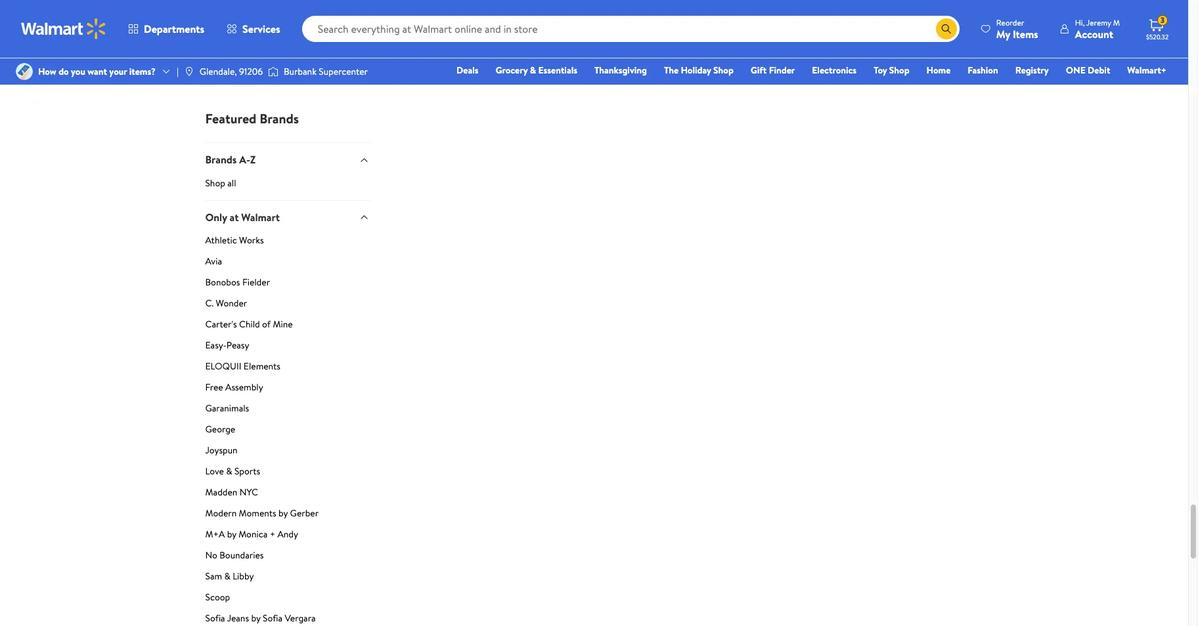 Task type: vqa. For each thing, say whether or not it's contained in the screenshot.
Storage & Organization dropdown button
no



Task type: locate. For each thing, give the bounding box(es) containing it.
 image right 91206
[[268, 65, 279, 78]]

shop all link
[[205, 177, 370, 200]]

 image
[[268, 65, 279, 78], [184, 66, 194, 77]]

1 vertical spatial under
[[263, 39, 288, 52]]

by inside 'link'
[[227, 528, 236, 541]]

2 sofia from the left
[[263, 612, 283, 626]]

scoop link
[[205, 591, 370, 610]]

1 horizontal spatial by
[[251, 612, 261, 626]]

wonder
[[216, 297, 247, 310]]

by right the m+a
[[227, 528, 236, 541]]

athletic
[[205, 234, 237, 247]]

brands
[[260, 110, 299, 128], [205, 153, 237, 167]]

debit
[[1088, 64, 1111, 77]]

0 vertical spatial by
[[279, 507, 288, 520]]

& right grocery
[[530, 64, 536, 77]]

deals
[[457, 64, 479, 77]]

under up jewelry $25 & under
[[254, 18, 279, 31]]

modern moments by gerber link
[[205, 507, 370, 526]]

moments
[[239, 507, 276, 520]]

carter's
[[205, 318, 237, 331]]

items?
[[129, 65, 156, 78]]

2 horizontal spatial shop
[[889, 64, 910, 77]]

gerber
[[290, 507, 319, 520]]

shop left all
[[205, 177, 225, 190]]

m+a
[[205, 528, 225, 541]]

home link
[[921, 63, 957, 78]]

toy
[[874, 64, 887, 77]]

1 horizontal spatial $25
[[254, 60, 269, 73]]

|
[[177, 65, 179, 78]]

how do you want your items?
[[38, 65, 156, 78]]

walmart+
[[1128, 64, 1167, 77]]

 image
[[16, 63, 33, 80]]

want
[[88, 65, 107, 78]]

hi, jeremy m account
[[1075, 17, 1120, 41]]

1 sofia from the left
[[205, 612, 225, 626]]

1 horizontal spatial sofia
[[263, 612, 283, 626]]

by
[[279, 507, 288, 520], [227, 528, 236, 541], [251, 612, 261, 626]]

departments
[[144, 22, 204, 36]]

shop
[[714, 64, 734, 77], [889, 64, 910, 77], [205, 177, 225, 190]]

how
[[38, 65, 56, 78]]

0 horizontal spatial by
[[227, 528, 236, 541]]

reorder my items
[[997, 17, 1039, 41]]

george link
[[205, 423, 370, 442]]

by right jeans
[[251, 612, 261, 626]]

of
[[262, 318, 271, 331]]

fashion link
[[962, 63, 1004, 78]]

0 horizontal spatial  image
[[184, 66, 194, 77]]

1 vertical spatial brands
[[205, 153, 237, 167]]

walmart+ link
[[1122, 63, 1173, 78]]

madden nyc link
[[205, 486, 370, 505]]

2 vertical spatial under
[[279, 60, 304, 73]]

2 horizontal spatial by
[[279, 507, 288, 520]]

1 horizontal spatial  image
[[268, 65, 279, 78]]

& down services
[[255, 39, 261, 52]]

thanksgiving link
[[589, 63, 653, 78]]

2 vertical spatial by
[[251, 612, 261, 626]]

brands up shop all
[[205, 153, 237, 167]]

c.
[[205, 297, 214, 310]]

z
[[250, 153, 256, 167]]

$25 down jewelry $25 & under
[[254, 60, 269, 73]]

toy shop
[[874, 64, 910, 77]]

1 vertical spatial by
[[227, 528, 236, 541]]

3 $520.32
[[1146, 15, 1169, 41]]

sofia down scoop
[[205, 612, 225, 626]]

0 vertical spatial $25
[[238, 39, 252, 52]]

0 horizontal spatial brands
[[205, 153, 237, 167]]

under down services
[[263, 39, 288, 52]]

child
[[239, 318, 260, 331]]

search icon image
[[941, 24, 952, 34]]

0 horizontal spatial $25
[[238, 39, 252, 52]]

under for jewelry $25 & under
[[263, 39, 288, 52]]

by down madden nyc link
[[279, 507, 288, 520]]

eloquii elements
[[205, 360, 281, 373]]

free assembly link
[[205, 381, 370, 400]]

jewelry
[[205, 39, 236, 52]]

only at walmart button
[[205, 200, 370, 234]]

eloquii elements link
[[205, 360, 370, 379]]

accessories $25 & under
[[205, 60, 304, 73]]

sports
[[235, 465, 260, 478]]

0 horizontal spatial sofia
[[205, 612, 225, 626]]

under down the jewelry $25 & under link at the top of the page
[[279, 60, 304, 73]]

carter's child of mine
[[205, 318, 293, 331]]

shop right toy
[[889, 64, 910, 77]]

registry
[[1016, 64, 1049, 77]]

jewelry $25 & under
[[205, 39, 288, 52]]

walmart
[[241, 210, 280, 225]]

1 vertical spatial $25
[[254, 60, 269, 73]]

&
[[246, 18, 252, 31], [255, 39, 261, 52], [271, 60, 277, 73], [530, 64, 536, 77], [226, 465, 232, 478], [224, 570, 230, 583]]

0 vertical spatial under
[[254, 18, 279, 31]]

& down the jewelry $25 & under link at the top of the page
[[271, 60, 277, 73]]

the
[[664, 64, 679, 77]]

0 horizontal spatial shop
[[205, 177, 225, 190]]

modern
[[205, 507, 237, 520]]

libby
[[233, 570, 254, 583]]

brands a-z button
[[205, 143, 370, 177]]

sam & libby
[[205, 570, 254, 583]]

jeremy
[[1087, 17, 1111, 28]]

91206
[[239, 65, 263, 78]]

 image right |
[[184, 66, 194, 77]]

love & sports link
[[205, 465, 370, 484]]

supercenter
[[319, 65, 368, 78]]

grocery & essentials
[[496, 64, 577, 77]]

jewelry $25 & under link
[[205, 39, 370, 57]]

sofia down scoop link
[[263, 612, 283, 626]]

joyspun link
[[205, 444, 370, 463]]

easy-
[[205, 339, 227, 352]]

brands up brands a-z dropdown button
[[260, 110, 299, 128]]

a-
[[239, 153, 250, 167]]

shop right holiday
[[714, 64, 734, 77]]

0 vertical spatial brands
[[260, 110, 299, 128]]

$25 down shoes $15 & under
[[238, 39, 252, 52]]

mine
[[273, 318, 293, 331]]

avia
[[205, 255, 222, 268]]

& right $15
[[246, 18, 252, 31]]

the holiday shop
[[664, 64, 734, 77]]

love & sports
[[205, 465, 260, 478]]

one debit link
[[1060, 63, 1116, 78]]

items
[[1013, 27, 1039, 41]]

services
[[242, 22, 280, 36]]



Task type: describe. For each thing, give the bounding box(es) containing it.
athletic works
[[205, 234, 264, 247]]

no boundaries
[[205, 549, 264, 562]]

works
[[239, 234, 264, 247]]

grocery & essentials link
[[490, 63, 583, 78]]

brands inside dropdown button
[[205, 153, 237, 167]]

vergara
[[285, 612, 316, 626]]

shoes $15 & under
[[205, 18, 279, 31]]

hi,
[[1075, 17, 1085, 28]]

under for accessories $25 & under
[[279, 60, 304, 73]]

$25 for jewelry
[[238, 39, 252, 52]]

sofia jeans by sofia vergara
[[205, 612, 316, 626]]

gift finder
[[751, 64, 795, 77]]

reorder
[[997, 17, 1024, 28]]

madden nyc
[[205, 486, 258, 499]]

peasy
[[227, 339, 249, 352]]

all
[[227, 177, 236, 190]]

nyc
[[240, 486, 258, 499]]

$520.32
[[1146, 32, 1169, 41]]

toy shop link
[[868, 63, 916, 78]]

fashion
[[968, 64, 998, 77]]

madden
[[205, 486, 237, 499]]

Search search field
[[302, 16, 960, 42]]

registry link
[[1010, 63, 1055, 78]]

1 horizontal spatial brands
[[260, 110, 299, 128]]

elements
[[244, 360, 281, 373]]

andy
[[278, 528, 298, 541]]

sofia jeans by sofia vergara link
[[205, 612, 370, 627]]

love
[[205, 465, 224, 478]]

athletic works link
[[205, 234, 370, 252]]

easy-peasy
[[205, 339, 249, 352]]

electronics link
[[806, 63, 863, 78]]

& right 'sam'
[[224, 570, 230, 583]]

home
[[927, 64, 951, 77]]

3
[[1161, 15, 1165, 26]]

bonobos fielder link
[[205, 276, 370, 294]]

joyspun
[[205, 444, 238, 457]]

assembly
[[225, 381, 263, 394]]

& right love
[[226, 465, 232, 478]]

shoes $15 & under link
[[205, 18, 370, 36]]

essentials
[[538, 64, 577, 77]]

walmart image
[[21, 18, 106, 39]]

your
[[109, 65, 127, 78]]

gift
[[751, 64, 767, 77]]

m+a by monica + andy link
[[205, 528, 370, 547]]

monica
[[239, 528, 268, 541]]

garanimals link
[[205, 402, 370, 421]]

scoop
[[205, 591, 230, 605]]

only at walmart
[[205, 210, 280, 225]]

1 horizontal spatial shop
[[714, 64, 734, 77]]

garanimals
[[205, 402, 249, 415]]

c. wonder
[[205, 297, 247, 310]]

by for moments
[[279, 507, 288, 520]]

boundaries
[[220, 549, 264, 562]]

accessories
[[205, 60, 252, 73]]

one
[[1066, 64, 1086, 77]]

by for jeans
[[251, 612, 261, 626]]

c. wonder link
[[205, 297, 370, 315]]

at
[[230, 210, 239, 225]]

george
[[205, 423, 235, 436]]

shoes
[[205, 18, 229, 31]]

featured brands
[[205, 110, 299, 128]]

bonobos fielder
[[205, 276, 270, 289]]

departments button
[[117, 13, 216, 45]]

modern moments by gerber
[[205, 507, 319, 520]]

m
[[1113, 17, 1120, 28]]

accessories $25 & under link
[[205, 60, 370, 84]]

sam & libby link
[[205, 570, 370, 589]]

you
[[71, 65, 85, 78]]

fielder
[[242, 276, 270, 289]]

m+a by monica + andy
[[205, 528, 298, 541]]

services button
[[216, 13, 291, 45]]

only
[[205, 210, 227, 225]]

Walmart Site-Wide search field
[[302, 16, 960, 42]]

free
[[205, 381, 223, 394]]

my
[[997, 27, 1010, 41]]

deals link
[[451, 63, 485, 78]]

 image for glendale, 91206
[[184, 66, 194, 77]]

+
[[270, 528, 275, 541]]

under for shoes $15 & under
[[254, 18, 279, 31]]

the holiday shop link
[[658, 63, 740, 78]]

burbank
[[284, 65, 317, 78]]

$25 for accessories
[[254, 60, 269, 73]]

electronics
[[812, 64, 857, 77]]

 image for burbank supercenter
[[268, 65, 279, 78]]



